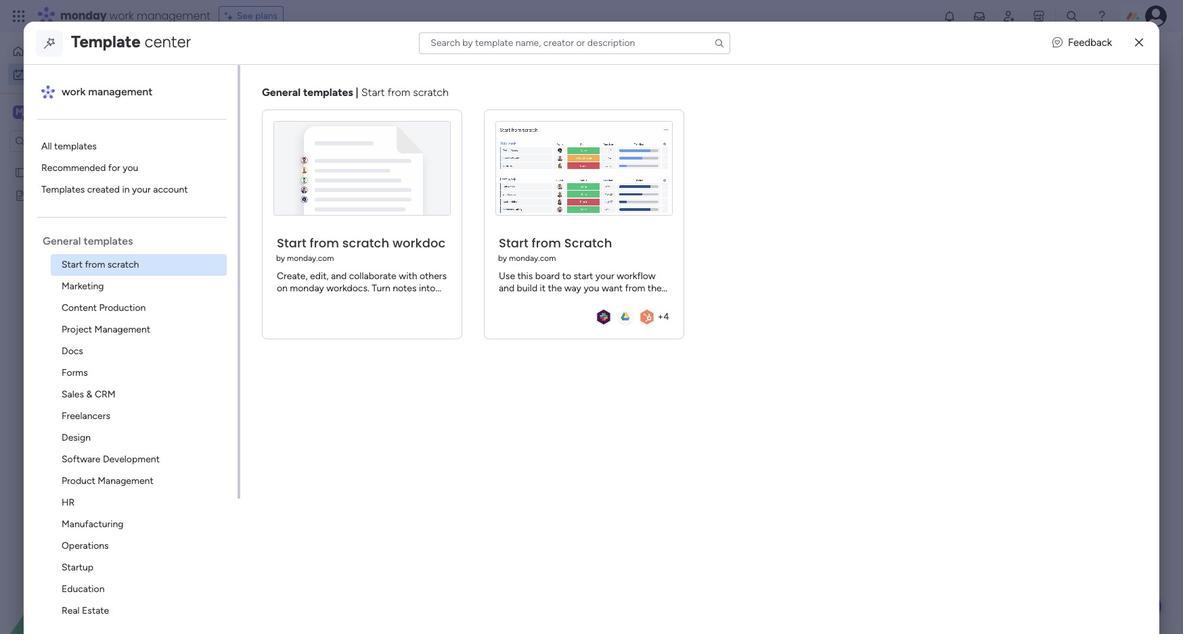 Task type: vqa. For each thing, say whether or not it's contained in the screenshot.
'for'
yes



Task type: locate. For each thing, give the bounding box(es) containing it.
general templates heading
[[43, 234, 238, 249]]

1 vertical spatial and
[[307, 307, 323, 319]]

2 monday.com from the left
[[509, 254, 556, 263]]

templates inside general templates heading
[[84, 235, 133, 248]]

see plans
[[237, 10, 278, 22]]

from inside start from scratch by monday.com
[[532, 235, 561, 252]]

management up center
[[137, 8, 210, 24]]

from for start from scratch by monday.com
[[532, 235, 561, 252]]

collaborate
[[349, 270, 396, 282]]

board
[[66, 167, 91, 178]]

content
[[62, 303, 97, 314]]

0 vertical spatial templates
[[303, 86, 353, 99]]

management up workspace
[[88, 85, 153, 98]]

&
[[86, 389, 92, 401]]

2 by from the left
[[498, 254, 507, 263]]

search everything image
[[1065, 9, 1079, 23]]

share
[[350, 295, 372, 306]]

1 vertical spatial monday
[[290, 283, 324, 294]]

start for start from scratch by monday.com
[[499, 235, 529, 252]]

work for monday
[[109, 8, 134, 24]]

templates up start from scratch
[[84, 235, 133, 248]]

create, edit, and collaborate with others on monday workdocs. turn notes into actionable tasks, share charts, embed videos and more.
[[277, 270, 447, 319]]

real
[[62, 606, 80, 617]]

0 horizontal spatial and
[[307, 307, 323, 319]]

Search by template name, creator or description search field
[[419, 32, 730, 54]]

monday up template
[[60, 8, 107, 24]]

you
[[123, 162, 138, 174]]

feedback
[[1068, 37, 1112, 49]]

templates
[[41, 184, 85, 196]]

0 horizontal spatial monday.com
[[287, 254, 334, 263]]

general
[[262, 86, 301, 99], [43, 235, 81, 248]]

Search in workspace field
[[28, 134, 113, 149]]

0 vertical spatial management
[[137, 8, 210, 24]]

2 vertical spatial scratch
[[107, 259, 139, 271]]

plans
[[255, 10, 278, 22]]

start from scratch workdoc by monday.com
[[276, 235, 446, 263]]

my down home
[[31, 68, 44, 80]]

option
[[0, 160, 173, 163]]

center
[[144, 31, 191, 51]]

management down production
[[94, 324, 150, 336]]

0 horizontal spatial monday
[[60, 8, 107, 24]]

work up main workspace
[[62, 85, 86, 98]]

scratch
[[564, 235, 612, 252]]

main
[[31, 106, 55, 118]]

into
[[419, 283, 435, 294]]

0 horizontal spatial general
[[43, 235, 81, 248]]

scratch inside work management templates element
[[107, 259, 139, 271]]

0 vertical spatial management
[[94, 324, 150, 336]]

1 vertical spatial templates
[[54, 141, 97, 152]]

1 horizontal spatial by
[[498, 254, 507, 263]]

monday
[[60, 8, 107, 24], [290, 283, 324, 294]]

notifications image
[[943, 9, 956, 23]]

1 monday.com from the left
[[287, 254, 334, 263]]

0 vertical spatial my
[[31, 68, 44, 80]]

help image
[[1095, 9, 1109, 23]]

1 vertical spatial general
[[43, 235, 81, 248]]

1 vertical spatial my
[[32, 167, 45, 178]]

general inside heading
[[43, 235, 81, 248]]

my work link
[[8, 64, 164, 85]]

my inside option
[[31, 68, 44, 80]]

operations
[[62, 541, 109, 552]]

from for start from scratch
[[85, 259, 105, 271]]

for
[[108, 162, 120, 174]]

start inside start from scratch by monday.com
[[499, 235, 529, 252]]

public board image
[[14, 189, 27, 202]]

update feed image
[[973, 9, 986, 23]]

templates up recommended
[[54, 141, 97, 152]]

start for start from scratch workdoc by monday.com
[[277, 235, 307, 252]]

1 vertical spatial management
[[98, 476, 153, 487]]

education
[[62, 584, 105, 596]]

others
[[420, 270, 447, 282]]

2 horizontal spatial scratch
[[413, 86, 449, 99]]

and down actionable
[[307, 307, 323, 319]]

all
[[41, 141, 52, 152]]

1 horizontal spatial monday
[[290, 283, 324, 294]]

public board image
[[14, 166, 27, 179]]

0 vertical spatial scratch
[[413, 86, 449, 99]]

from left scratch
[[532, 235, 561, 252]]

marketing
[[62, 281, 104, 292]]

0 vertical spatial general
[[262, 86, 301, 99]]

0 horizontal spatial by
[[276, 254, 285, 263]]

templates left |
[[303, 86, 353, 99]]

hr
[[62, 497, 75, 509]]

management
[[94, 324, 150, 336], [98, 476, 153, 487]]

scratch
[[413, 86, 449, 99], [342, 235, 389, 252], [107, 259, 139, 271]]

1 horizontal spatial and
[[331, 270, 347, 282]]

list box
[[37, 65, 240, 635], [0, 158, 173, 390]]

workspace selection element
[[13, 104, 113, 122]]

management for product management
[[98, 476, 153, 487]]

templates inside explore 'element'
[[54, 141, 97, 152]]

templates
[[303, 86, 353, 99], [54, 141, 97, 152], [84, 235, 133, 248]]

embed
[[406, 295, 435, 306]]

start inside work management templates element
[[62, 259, 83, 271]]

my work option
[[8, 64, 164, 85]]

from up edit,
[[310, 235, 339, 252]]

recommended for you
[[41, 162, 138, 174]]

from for start from scratch workdoc by monday.com
[[310, 235, 339, 252]]

2 vertical spatial templates
[[84, 235, 133, 248]]

template
[[71, 31, 140, 51]]

management down development
[[98, 476, 153, 487]]

4
[[663, 311, 669, 323]]

management for project management
[[94, 324, 150, 336]]

in
[[122, 184, 130, 196]]

0 vertical spatial work
[[109, 8, 134, 24]]

from down general templates
[[85, 259, 105, 271]]

crm
[[95, 389, 115, 401]]

my
[[31, 68, 44, 80], [32, 167, 45, 178]]

work up template center on the top left of page
[[109, 8, 134, 24]]

real estate
[[62, 606, 109, 617]]

home option
[[8, 41, 164, 62]]

m
[[16, 106, 24, 118]]

software
[[62, 454, 100, 466]]

forms
[[62, 368, 88, 379]]

general templates
[[43, 235, 133, 248]]

lottie animation element
[[0, 498, 173, 635]]

and up workdocs. on the left of page
[[331, 270, 347, 282]]

monday work management
[[60, 8, 210, 24]]

from
[[388, 86, 410, 99], [310, 235, 339, 252], [532, 235, 561, 252], [85, 259, 105, 271]]

from inside the start from scratch workdoc by monday.com
[[310, 235, 339, 252]]

work management templates element
[[37, 254, 238, 635]]

1 horizontal spatial scratch
[[342, 235, 389, 252]]

general for general templates | start from scratch
[[262, 86, 301, 99]]

None search field
[[419, 32, 730, 54]]

1 vertical spatial scratch
[[342, 235, 389, 252]]

1 horizontal spatial general
[[262, 86, 301, 99]]

charts,
[[375, 295, 403, 306]]

0 vertical spatial and
[[331, 270, 347, 282]]

create,
[[277, 270, 308, 282]]

search image
[[714, 38, 725, 48]]

start
[[361, 86, 385, 99], [277, 235, 307, 252], [499, 235, 529, 252], [62, 259, 83, 271]]

1 horizontal spatial monday.com
[[509, 254, 556, 263]]

docs
[[62, 346, 83, 357]]

by
[[276, 254, 285, 263], [498, 254, 507, 263]]

1 vertical spatial work
[[46, 68, 67, 80]]

monday.com
[[287, 254, 334, 263], [509, 254, 556, 263]]

from inside work management templates element
[[85, 259, 105, 271]]

monday marketplace image
[[1032, 9, 1046, 23]]

work down home
[[46, 68, 67, 80]]

management
[[137, 8, 210, 24], [88, 85, 153, 98]]

startup
[[62, 562, 93, 574]]

1 by from the left
[[276, 254, 285, 263]]

start inside the start from scratch workdoc by monday.com
[[277, 235, 307, 252]]

monday up actionable
[[290, 283, 324, 294]]

work inside option
[[46, 68, 67, 80]]

scratch inside the start from scratch workdoc by monday.com
[[342, 235, 389, 252]]

work
[[109, 8, 134, 24], [46, 68, 67, 80], [62, 85, 86, 98]]

sales
[[62, 389, 84, 401]]

tasks,
[[323, 295, 347, 306]]

estate
[[82, 606, 109, 617]]

my left first at the left of the page
[[32, 167, 45, 178]]

0 horizontal spatial scratch
[[107, 259, 139, 271]]



Task type: describe. For each thing, give the bounding box(es) containing it.
list box containing my first board
[[0, 158, 173, 390]]

from right |
[[388, 86, 410, 99]]

production
[[99, 303, 146, 314]]

by inside start from scratch by monday.com
[[498, 254, 507, 263]]

my for my first board
[[32, 167, 45, 178]]

meeting notes
[[32, 190, 95, 201]]

workspace image
[[13, 105, 26, 120]]

on
[[277, 283, 288, 294]]

|
[[356, 86, 359, 99]]

meeting
[[32, 190, 67, 201]]

design
[[62, 432, 91, 444]]

software development
[[62, 454, 160, 466]]

1 vertical spatial management
[[88, 85, 153, 98]]

by inside the start from scratch workdoc by monday.com
[[276, 254, 285, 263]]

manufacturing
[[62, 519, 124, 531]]

monday.com inside the start from scratch workdoc by monday.com
[[287, 254, 334, 263]]

first
[[47, 167, 64, 178]]

with
[[399, 270, 417, 282]]

actionable
[[277, 295, 321, 306]]

general templates | start from scratch
[[262, 86, 449, 99]]

templates created in your account
[[41, 184, 188, 196]]

monday.com inside start from scratch by monday.com
[[509, 254, 556, 263]]

list box containing work management
[[37, 65, 240, 635]]

invite members image
[[1002, 9, 1016, 23]]

kendall parks image
[[1145, 5, 1167, 27]]

my work
[[31, 68, 67, 80]]

turn
[[372, 283, 390, 294]]

start from scratch
[[62, 259, 139, 271]]

start for start from scratch
[[62, 259, 83, 271]]

monday inside create, edit, and collaborate with others on monday workdocs. turn notes into actionable tasks, share charts, embed videos and more.
[[290, 283, 324, 294]]

close image
[[1135, 38, 1143, 48]]

templates for all templates
[[54, 141, 97, 152]]

workspace
[[57, 106, 111, 118]]

freelancers
[[62, 411, 110, 422]]

v2 user feedback image
[[1052, 35, 1063, 51]]

home
[[30, 45, 56, 57]]

my first board
[[32, 167, 91, 178]]

start from scratch by monday.com
[[498, 235, 612, 263]]

0 vertical spatial monday
[[60, 8, 107, 24]]

notes
[[393, 283, 417, 294]]

work management
[[62, 85, 153, 98]]

product
[[62, 476, 95, 487]]

videos
[[277, 307, 305, 319]]

templates for general templates
[[84, 235, 133, 248]]

created
[[87, 184, 120, 196]]

notes
[[69, 190, 95, 201]]

template center
[[71, 31, 191, 51]]

recommended
[[41, 162, 106, 174]]

more.
[[325, 307, 349, 319]]

see
[[237, 10, 253, 22]]

work for my
[[46, 68, 67, 80]]

2 vertical spatial work
[[62, 85, 86, 98]]

home link
[[8, 41, 164, 62]]

your
[[132, 184, 151, 196]]

+
[[658, 311, 663, 323]]

project
[[62, 324, 92, 336]]

content production
[[62, 303, 146, 314]]

development
[[103, 454, 160, 466]]

+ 4
[[658, 311, 669, 323]]

my for my work
[[31, 68, 44, 80]]

feedback link
[[1052, 35, 1112, 51]]

select product image
[[12, 9, 26, 23]]

see plans button
[[218, 6, 284, 26]]

product management
[[62, 476, 153, 487]]

sales & crm
[[62, 389, 115, 401]]

lottie animation image
[[0, 498, 173, 635]]

workdoc
[[393, 235, 446, 252]]

general for general templates
[[43, 235, 81, 248]]

account
[[153, 184, 188, 196]]

edit,
[[310, 270, 329, 282]]

main workspace
[[31, 106, 111, 118]]

templates for general templates | start from scratch
[[303, 86, 353, 99]]

project management
[[62, 324, 150, 336]]

scratch for start from scratch workdoc by monday.com
[[342, 235, 389, 252]]

explore element
[[37, 136, 238, 201]]

all templates
[[41, 141, 97, 152]]

workdocs.
[[326, 283, 369, 294]]

scratch for start from scratch
[[107, 259, 139, 271]]



